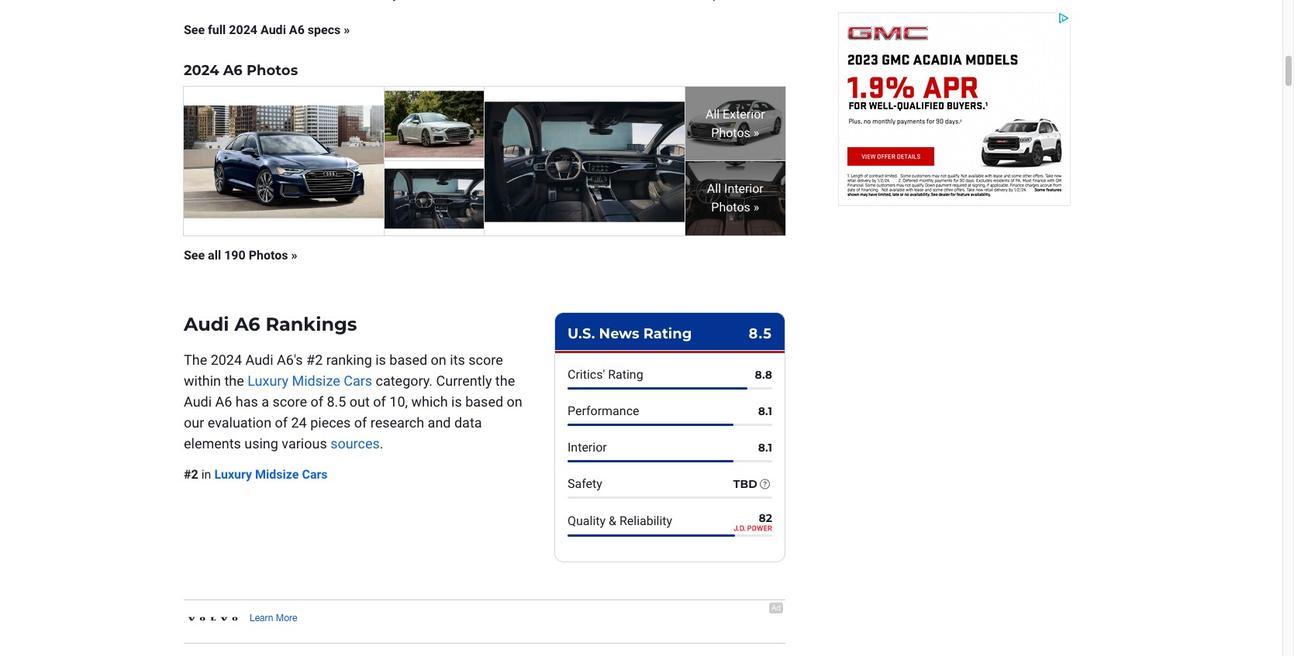 Task type: describe. For each thing, give the bounding box(es) containing it.
2024 audi a6 2023 audi a6 2 image
[[485, 87, 685, 236]]

2024 audi a6 2024 audi a6 1 image
[[184, 87, 384, 236]]

specs »
[[308, 23, 350, 37]]

a
[[262, 394, 269, 410]]

category.  currently the audi a6 has a score of 8.5 out of 10, which is based on our evaluation of 24 pieces of research and data elements using various
[[184, 373, 522, 452]]

out
[[350, 394, 370, 410]]

has
[[236, 394, 258, 410]]

research
[[371, 415, 424, 431]]

a6 inside category.  currently the audi a6 has a score of 8.5 out of 10, which is based on our evaluation of 24 pieces of research and data elements using various
[[215, 394, 232, 410]]

currently
[[436, 373, 492, 389]]

0 vertical spatial rating
[[643, 326, 692, 343]]

is inside category.  currently the audi a6 has a score of 8.5 out of 10, which is based on our evaluation of 24 pieces of research and data elements using various
[[451, 394, 462, 410]]

2024 audi a6 angular front image
[[685, 87, 786, 161]]

photos for interior
[[711, 200, 751, 215]]

and
[[428, 415, 451, 431]]

.
[[380, 436, 383, 452]]

on inside the 2024 audi a6's #2 ranking is based on its score within the
[[431, 352, 447, 369]]

the inside category.  currently the audi a6 has a score of 8.5 out of 10, which is based on our evaluation of 24 pieces of research and data elements using various
[[495, 373, 515, 389]]

quality
[[568, 514, 606, 529]]

full
[[208, 23, 226, 37]]

0 vertical spatial midsize
[[292, 373, 340, 389]]

the 2024 audi a6's #2 ranking is based on its score within the
[[184, 352, 503, 389]]

pieces
[[310, 415, 351, 431]]

0 vertical spatial cars
[[344, 373, 372, 389]]

all for all exterior photos
[[706, 107, 720, 122]]

8.1 for performance
[[758, 405, 772, 419]]

2024 audi a6 dashboard image
[[685, 161, 786, 236]]

interior inside all interior photos
[[724, 182, 764, 196]]

#2
[[306, 352, 323, 369]]

#
[[184, 468, 191, 483]]

all interior photos
[[707, 182, 764, 215]]

luxury midsize cars link
[[248, 373, 372, 389]]

critics'
[[568, 368, 605, 383]]

1 horizontal spatial advertisement region
[[838, 12, 1071, 206]]

score inside the 2024 audi a6's #2 ranking is based on its score within the
[[469, 352, 503, 369]]

in
[[201, 468, 211, 483]]

of left 10,
[[373, 394, 386, 410]]

&
[[609, 514, 616, 529]]

82 link
[[734, 512, 772, 532]]

see for see full
[[184, 23, 205, 37]]

safety
[[568, 477, 602, 492]]

0 vertical spatial 2024
[[229, 23, 257, 37]]

10,
[[390, 394, 408, 410]]

its
[[450, 352, 465, 369]]

sources .
[[330, 436, 383, 452]]

tbd
[[733, 478, 757, 492]]

a6 down full
[[223, 62, 243, 79]]

quality & reliability
[[568, 514, 672, 529]]

of down the luxury midsize cars link
[[311, 394, 323, 410]]

24
[[291, 415, 307, 431]]

# 2 in luxury midsize cars
[[184, 468, 328, 483]]

1 vertical spatial interior
[[568, 441, 607, 455]]

» for all exterior photos
[[751, 126, 759, 140]]

8.1 for interior
[[758, 441, 772, 455]]

1 vertical spatial luxury
[[214, 468, 252, 483]]

is inside the 2024 audi a6's #2 ranking is based on its score within the
[[375, 352, 386, 369]]

2024 a6 photos
[[184, 62, 298, 79]]

score inside category.  currently the audi a6 has a score of 8.5 out of 10, which is based on our evaluation of 24 pieces of research and data elements using various
[[273, 394, 307, 410]]

audi up the 2024 a6 photos
[[261, 23, 286, 37]]

photos for a6
[[247, 62, 298, 79]]

ranking
[[326, 352, 372, 369]]

exterior
[[723, 107, 765, 122]]

190
[[224, 248, 246, 263]]

8.8
[[755, 369, 772, 383]]

based inside the 2024 audi a6's #2 ranking is based on its score within the
[[390, 352, 427, 369]]

audi inside category.  currently the audi a6 has a score of 8.5 out of 10, which is based on our evaluation of 24 pieces of research and data elements using various
[[184, 394, 212, 410]]

audi a6 rankings
[[184, 314, 357, 336]]

evaluation
[[208, 415, 271, 431]]

0 vertical spatial 8.5
[[749, 326, 772, 343]]

performance
[[568, 404, 639, 419]]

a6's
[[277, 352, 303, 369]]

a6 left rankings
[[234, 314, 260, 336]]

audi inside the 2024 audi a6's #2 ranking is based on its score within the
[[245, 352, 273, 369]]



Task type: vqa. For each thing, say whether or not it's contained in the screenshot.
4,268 miles
no



Task type: locate. For each thing, give the bounding box(es) containing it.
all down 2024 audi a6 angular front image
[[707, 182, 721, 196]]

see left full
[[184, 23, 205, 37]]

2024 inside the 2024 audi a6's #2 ranking is based on its score within the
[[211, 352, 242, 369]]

sources
[[330, 436, 380, 452]]

all inside all exterior photos
[[706, 107, 720, 122]]

1 vertical spatial is
[[451, 394, 462, 410]]

critics' rating
[[568, 368, 643, 383]]

see all 190 photos »
[[184, 248, 297, 263]]

1 vertical spatial see
[[184, 248, 205, 263]]

8.1 down 8.8
[[758, 405, 772, 419]]

1 horizontal spatial cars
[[344, 373, 372, 389]]

elements
[[184, 436, 241, 452]]

all left exterior
[[706, 107, 720, 122]]

is up category.
[[375, 352, 386, 369]]

0 horizontal spatial based
[[390, 352, 427, 369]]

2 see from the top
[[184, 248, 205, 263]]

0 vertical spatial interior
[[724, 182, 764, 196]]

0 vertical spatial all
[[706, 107, 720, 122]]

1 horizontal spatial interior
[[724, 182, 764, 196]]

0 horizontal spatial advertisement region
[[184, 601, 786, 644]]

1 vertical spatial advertisement region
[[184, 601, 786, 644]]

1 vertical spatial photos
[[711, 126, 751, 140]]

our
[[184, 415, 204, 431]]

all
[[706, 107, 720, 122], [707, 182, 721, 196]]

2 8.1 from the top
[[758, 441, 772, 455]]

0 horizontal spatial is
[[375, 352, 386, 369]]

reliability
[[620, 514, 672, 529]]

photos »
[[249, 248, 297, 263]]

all
[[208, 248, 221, 263]]

which
[[411, 394, 448, 410]]

2 vertical spatial photos
[[711, 200, 751, 215]]

82
[[759, 512, 772, 526]]

audi
[[261, 23, 286, 37], [184, 314, 229, 336], [245, 352, 273, 369], [184, 394, 212, 410]]

photos inside all interior photos
[[711, 200, 751, 215]]

0 vertical spatial photos
[[247, 62, 298, 79]]

1 horizontal spatial score
[[469, 352, 503, 369]]

rating
[[643, 326, 692, 343], [608, 368, 643, 383]]

2
[[191, 468, 198, 483]]

1 vertical spatial 8.1
[[758, 441, 772, 455]]

cars
[[344, 373, 372, 389], [302, 468, 328, 483]]

2024
[[229, 23, 257, 37], [184, 62, 219, 79], [211, 352, 242, 369]]

u.s. news rating
[[568, 326, 692, 343]]

a6
[[289, 23, 305, 37], [223, 62, 243, 79], [234, 314, 260, 336], [215, 394, 232, 410]]

8.1 up the 82
[[758, 441, 772, 455]]

2024 audi a6 2023 audi a6 1 image
[[384, 87, 485, 161]]

luxury up a
[[248, 373, 289, 389]]

all for all interior photos
[[707, 182, 721, 196]]

0 vertical spatial score
[[469, 352, 503, 369]]

1 vertical spatial on
[[507, 394, 522, 410]]

0 vertical spatial »
[[751, 126, 759, 140]]

0 horizontal spatial cars
[[302, 468, 328, 483]]

audi left a6's
[[245, 352, 273, 369]]

1 see from the top
[[184, 23, 205, 37]]

1 vertical spatial midsize
[[255, 468, 299, 483]]

interior
[[724, 182, 764, 196], [568, 441, 607, 455]]

8.5 up 8.8
[[749, 326, 772, 343]]

1 horizontal spatial is
[[451, 394, 462, 410]]

cars down various
[[302, 468, 328, 483]]

the inside the 2024 audi a6's #2 ranking is based on its score within the
[[224, 373, 244, 389]]

using
[[245, 436, 278, 452]]

2024 right the
[[211, 352, 242, 369]]

luxury
[[248, 373, 289, 389], [214, 468, 252, 483]]

sources link
[[330, 436, 380, 452]]

0 vertical spatial 8.1
[[758, 405, 772, 419]]

8.5 inside category.  currently the audi a6 has a score of 8.5 out of 10, which is based on our evaluation of 24 pieces of research and data elements using various
[[327, 394, 346, 410]]

on inside category.  currently the audi a6 has a score of 8.5 out of 10, which is based on our evaluation of 24 pieces of research and data elements using various
[[507, 394, 522, 410]]

all inside all interior photos
[[707, 182, 721, 196]]

a6 left has
[[215, 394, 232, 410]]

1 » from the top
[[751, 126, 759, 140]]

the right currently
[[495, 373, 515, 389]]

j.d. power ratings logo image
[[734, 526, 772, 532]]

of
[[311, 394, 323, 410], [373, 394, 386, 410], [275, 415, 288, 431], [354, 415, 367, 431]]

2024 right full
[[229, 23, 257, 37]]

2 the from the left
[[495, 373, 515, 389]]

2024 down full
[[184, 62, 219, 79]]

rating right critics'
[[608, 368, 643, 383]]

all exterior photos
[[706, 107, 765, 140]]

cars up out
[[344, 373, 372, 389]]

1 horizontal spatial based
[[465, 394, 503, 410]]

news
[[599, 326, 639, 343]]

1 horizontal spatial 8.5
[[749, 326, 772, 343]]

luxury right in
[[214, 468, 252, 483]]

category.
[[376, 373, 433, 389]]

the up has
[[224, 373, 244, 389]]

photos
[[247, 62, 298, 79], [711, 126, 751, 140], [711, 200, 751, 215]]

see for see all
[[184, 248, 205, 263]]

advertisement region
[[838, 12, 1071, 206], [184, 601, 786, 644]]

of down out
[[354, 415, 367, 431]]

score up 24 at the left of the page
[[273, 394, 307, 410]]

1 vertical spatial rating
[[608, 368, 643, 383]]

a6 left "specs »"
[[289, 23, 305, 37]]

u.s.
[[568, 326, 595, 343]]

8.5 up pieces
[[327, 394, 346, 410]]

rankings
[[266, 314, 357, 336]]

1 vertical spatial »
[[751, 200, 759, 215]]

1 vertical spatial 8.5
[[327, 394, 346, 410]]

of left 24 at the left of the page
[[275, 415, 288, 431]]

0 horizontal spatial the
[[224, 373, 244, 389]]

the
[[184, 352, 207, 369]]

is
[[375, 352, 386, 369], [451, 394, 462, 410]]

0 vertical spatial luxury
[[248, 373, 289, 389]]

0 horizontal spatial 8.5
[[327, 394, 346, 410]]

0 vertical spatial see
[[184, 23, 205, 37]]

midsize down #2
[[292, 373, 340, 389]]

»
[[751, 126, 759, 140], [751, 200, 759, 215]]

1 vertical spatial score
[[273, 394, 307, 410]]

interior up safety
[[568, 441, 607, 455]]

0 horizontal spatial interior
[[568, 441, 607, 455]]

1 vertical spatial cars
[[302, 468, 328, 483]]

based inside category.  currently the audi a6 has a score of 8.5 out of 10, which is based on our evaluation of 24 pieces of research and data elements using various
[[465, 394, 503, 410]]

see
[[184, 23, 205, 37], [184, 248, 205, 263]]

is down currently
[[451, 394, 462, 410]]

0 vertical spatial advertisement region
[[838, 12, 1071, 206]]

the
[[224, 373, 244, 389], [495, 373, 515, 389]]

rating right "news"
[[643, 326, 692, 343]]

score right its
[[469, 352, 503, 369]]

8.1
[[758, 405, 772, 419], [758, 441, 772, 455]]

audi up the
[[184, 314, 229, 336]]

on
[[431, 352, 447, 369], [507, 394, 522, 410]]

score
[[469, 352, 503, 369], [273, 394, 307, 410]]

1 horizontal spatial on
[[507, 394, 522, 410]]

luxury midsize cars
[[248, 373, 372, 389]]

see left 'all'
[[184, 248, 205, 263]]

0 horizontal spatial on
[[431, 352, 447, 369]]

various
[[282, 436, 327, 452]]

within
[[184, 373, 221, 389]]

0 vertical spatial on
[[431, 352, 447, 369]]

audi up our
[[184, 394, 212, 410]]

1 horizontal spatial the
[[495, 373, 515, 389]]

based up category.
[[390, 352, 427, 369]]

based up data
[[465, 394, 503, 410]]

2 vertical spatial 2024
[[211, 352, 242, 369]]

data
[[454, 415, 482, 431]]

midsize
[[292, 373, 340, 389], [255, 468, 299, 483]]

interior down 2024 audi a6 angular front image
[[724, 182, 764, 196]]

see full 2024 audi a6 specs »
[[184, 23, 350, 37]]

1 vertical spatial 2024
[[184, 62, 219, 79]]

1 8.1 from the top
[[758, 405, 772, 419]]

8.5
[[749, 326, 772, 343], [327, 394, 346, 410]]

» for all interior photos
[[751, 200, 759, 215]]

0 horizontal spatial score
[[273, 394, 307, 410]]

photos inside all exterior photos
[[711, 126, 751, 140]]

0 vertical spatial is
[[375, 352, 386, 369]]

photos for exterior
[[711, 126, 751, 140]]

1 vertical spatial all
[[707, 182, 721, 196]]

midsize down the using
[[255, 468, 299, 483]]

1 vertical spatial based
[[465, 394, 503, 410]]

0 vertical spatial based
[[390, 352, 427, 369]]

1 the from the left
[[224, 373, 244, 389]]

2 » from the top
[[751, 200, 759, 215]]

2024 audi a6 2024 audi a6 2 image
[[384, 161, 485, 236]]

based
[[390, 352, 427, 369], [465, 394, 503, 410]]



